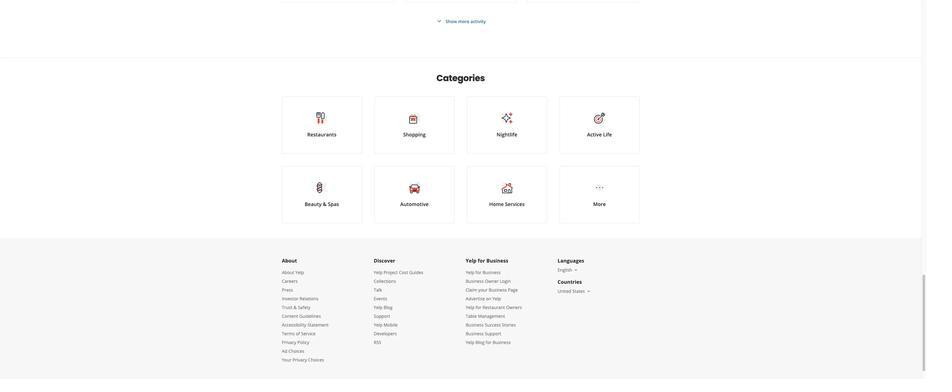 Task type: vqa. For each thing, say whether or not it's contained in the screenshot.
24 chevron down v2 icon associated with Home Services
no



Task type: locate. For each thing, give the bounding box(es) containing it.
about
[[282, 258, 297, 265], [282, 270, 294, 276]]

ad
[[282, 349, 287, 355]]

accessibility
[[282, 322, 306, 328]]

english button
[[558, 267, 579, 273]]

owner
[[485, 279, 499, 285]]

0 horizontal spatial 16 chevron down v2 image
[[573, 268, 579, 273]]

show more activity
[[446, 18, 486, 24]]

yelp down business support link
[[466, 340, 474, 346]]

about for about yelp careers press investor relations trust & safety content guidelines accessibility statement terms of service privacy policy ad choices your privacy choices
[[282, 270, 294, 276]]

choices down policy
[[308, 357, 324, 363]]

16 chevron down v2 image inside 'united states' dropdown button
[[586, 289, 591, 294]]

home services
[[489, 201, 525, 208]]

about inside about yelp careers press investor relations trust & safety content guidelines accessibility statement terms of service privacy policy ad choices your privacy choices
[[282, 270, 294, 276]]

yelp blog link
[[374, 305, 393, 311]]

for
[[478, 258, 485, 265], [476, 270, 482, 276], [476, 305, 482, 311], [486, 340, 492, 346]]

for down business support link
[[486, 340, 492, 346]]

developers
[[374, 331, 397, 337]]

yelp
[[466, 258, 477, 265], [295, 270, 304, 276], [374, 270, 383, 276], [466, 270, 474, 276], [492, 296, 501, 302], [374, 305, 383, 311], [466, 305, 474, 311], [374, 322, 383, 328], [466, 340, 474, 346]]

choices down privacy policy link
[[289, 349, 304, 355]]

about up about yelp link
[[282, 258, 297, 265]]

about up careers link
[[282, 270, 294, 276]]

1 vertical spatial 16 chevron down v2 image
[[586, 289, 591, 294]]

1 about from the top
[[282, 258, 297, 265]]

0 vertical spatial choices
[[289, 349, 304, 355]]

business down stories on the bottom of the page
[[493, 340, 511, 346]]

active life
[[587, 131, 612, 138]]

1 vertical spatial blog
[[476, 340, 485, 346]]

events
[[374, 296, 387, 302]]

1 horizontal spatial support
[[485, 331, 501, 337]]

press
[[282, 287, 293, 293]]

support link
[[374, 314, 390, 320]]

yelp down events link
[[374, 305, 383, 311]]

your
[[282, 357, 291, 363]]

terms of service link
[[282, 331, 316, 337]]

yelp mobile link
[[374, 322, 398, 328]]

united states button
[[558, 289, 591, 295]]

business up claim
[[466, 279, 484, 285]]

automotive link
[[374, 166, 455, 224]]

services
[[505, 201, 525, 208]]

support down success
[[485, 331, 501, 337]]

relations
[[300, 296, 318, 302]]

yelp for restaurant owners link
[[466, 305, 522, 311]]

0 horizontal spatial choices
[[289, 349, 304, 355]]

yelp blog for business link
[[466, 340, 511, 346]]

0 vertical spatial 16 chevron down v2 image
[[573, 268, 579, 273]]

about for about
[[282, 258, 297, 265]]

shopping link
[[374, 97, 455, 154]]

1 vertical spatial about
[[282, 270, 294, 276]]

statement
[[307, 322, 329, 328]]

16 chevron down v2 image
[[573, 268, 579, 273], [586, 289, 591, 294]]

blog
[[384, 305, 393, 311], [476, 340, 485, 346]]

16 chevron down v2 image for countries
[[586, 289, 591, 294]]

0 vertical spatial about
[[282, 258, 297, 265]]

privacy down ad choices link
[[293, 357, 307, 363]]

project
[[384, 270, 398, 276]]

16 chevron down v2 image down languages
[[573, 268, 579, 273]]

yelp project cost guides link
[[374, 270, 423, 276]]

business
[[486, 258, 508, 265], [483, 270, 501, 276], [466, 279, 484, 285], [489, 287, 507, 293], [466, 322, 484, 328], [466, 331, 484, 337], [493, 340, 511, 346]]

&
[[323, 201, 327, 208], [294, 305, 297, 311]]

1 horizontal spatial blog
[[476, 340, 485, 346]]

1 vertical spatial privacy
[[293, 357, 307, 363]]

yelp project cost guides collections talk events yelp blog support yelp mobile developers rss
[[374, 270, 423, 346]]

blog inside yelp project cost guides collections talk events yelp blog support yelp mobile developers rss
[[384, 305, 393, 311]]

categories
[[437, 72, 485, 84]]

1 horizontal spatial 16 chevron down v2 image
[[586, 289, 591, 294]]

about yelp link
[[282, 270, 304, 276]]

blog up support link
[[384, 305, 393, 311]]

16 chevron down v2 image inside english popup button
[[573, 268, 579, 273]]

beauty
[[305, 201, 322, 208]]

& right trust
[[294, 305, 297, 311]]

0 vertical spatial blog
[[384, 305, 393, 311]]

united
[[558, 289, 571, 295]]

more
[[458, 18, 470, 24]]

0 horizontal spatial blog
[[384, 305, 393, 311]]

16 chevron down v2 image right states
[[586, 289, 591, 294]]

united states
[[558, 289, 585, 295]]

nightlife link
[[467, 97, 547, 154]]

rss link
[[374, 340, 381, 346]]

talk link
[[374, 287, 382, 293]]

events link
[[374, 296, 387, 302]]

& inside about yelp careers press investor relations trust & safety content guidelines accessibility statement terms of service privacy policy ad choices your privacy choices
[[294, 305, 297, 311]]

for down "advertise"
[[476, 305, 482, 311]]

states
[[573, 289, 585, 295]]

0 vertical spatial &
[[323, 201, 327, 208]]

choices
[[289, 349, 304, 355], [308, 357, 324, 363]]

for up business owner login link on the bottom of the page
[[476, 270, 482, 276]]

2 about from the top
[[282, 270, 294, 276]]

yelp for business
[[466, 258, 508, 265]]

blog down business support link
[[476, 340, 485, 346]]

business up yelp blog for business link
[[466, 331, 484, 337]]

advertise on yelp link
[[466, 296, 501, 302]]

& left spas
[[323, 201, 327, 208]]

safety
[[298, 305, 310, 311]]

languages
[[558, 258, 584, 265]]

yelp up careers link
[[295, 270, 304, 276]]

yelp down support link
[[374, 322, 383, 328]]

claim your business page link
[[466, 287, 518, 293]]

investor relations link
[[282, 296, 318, 302]]

privacy
[[282, 340, 296, 346], [293, 357, 307, 363]]

support down yelp blog link
[[374, 314, 390, 320]]

show more activity button
[[436, 18, 486, 25]]

show
[[446, 18, 457, 24]]

0 horizontal spatial &
[[294, 305, 297, 311]]

investor
[[282, 296, 299, 302]]

careers link
[[282, 279, 298, 285]]

0 vertical spatial support
[[374, 314, 390, 320]]

0 horizontal spatial support
[[374, 314, 390, 320]]

support
[[374, 314, 390, 320], [485, 331, 501, 337]]

privacy down terms
[[282, 340, 296, 346]]

home
[[489, 201, 504, 208]]

for up yelp for business link
[[478, 258, 485, 265]]

explore recent activity section section
[[277, 0, 645, 58]]

1 horizontal spatial choices
[[308, 357, 324, 363]]

yelp for business link
[[466, 270, 501, 276]]

1 vertical spatial support
[[485, 331, 501, 337]]

careers
[[282, 279, 298, 285]]

1 vertical spatial &
[[294, 305, 297, 311]]

cost
[[399, 270, 408, 276]]

support inside yelp for business business owner login claim your business page advertise on yelp yelp for restaurant owners table management business success stories business support yelp blog for business
[[485, 331, 501, 337]]

business up yelp for business link
[[486, 258, 508, 265]]

24 chevron down v2 image
[[436, 18, 443, 25]]

1 horizontal spatial &
[[323, 201, 327, 208]]

guides
[[409, 270, 423, 276]]



Task type: describe. For each thing, give the bounding box(es) containing it.
press link
[[282, 287, 293, 293]]

privacy policy link
[[282, 340, 309, 346]]

0 vertical spatial privacy
[[282, 340, 296, 346]]

developers link
[[374, 331, 397, 337]]

table
[[466, 314, 477, 320]]

& inside category navigation section navigation
[[323, 201, 327, 208]]

page
[[508, 287, 518, 293]]

active life link
[[560, 97, 640, 154]]

beauty & spas
[[305, 201, 339, 208]]

guidelines
[[299, 314, 321, 320]]

claim
[[466, 287, 477, 293]]

shopping
[[403, 131, 426, 138]]

business up owner
[[483, 270, 501, 276]]

restaurants link
[[282, 97, 362, 154]]

of
[[296, 331, 300, 337]]

countries
[[558, 279, 582, 286]]

16 chevron down v2 image for languages
[[573, 268, 579, 273]]

management
[[478, 314, 505, 320]]

trust
[[282, 305, 292, 311]]

collections
[[374, 279, 396, 285]]

rss
[[374, 340, 381, 346]]

ad choices link
[[282, 349, 304, 355]]

english
[[558, 267, 572, 273]]

yelp up claim
[[466, 270, 474, 276]]

more link
[[560, 166, 640, 224]]

yelp up yelp for business link
[[466, 258, 477, 265]]

business down owner
[[489, 287, 507, 293]]

content guidelines link
[[282, 314, 321, 320]]

home services link
[[467, 166, 547, 224]]

restaurant
[[483, 305, 505, 311]]

stories
[[502, 322, 516, 328]]

activity
[[471, 18, 486, 24]]

more
[[593, 201, 606, 208]]

terms
[[282, 331, 295, 337]]

restaurants
[[307, 131, 337, 138]]

nightlife
[[497, 131, 517, 138]]

policy
[[297, 340, 309, 346]]

on
[[486, 296, 491, 302]]

login
[[500, 279, 511, 285]]

discover
[[374, 258, 395, 265]]

blog inside yelp for business business owner login claim your business page advertise on yelp yelp for restaurant owners table management business success stories business support yelp blog for business
[[476, 340, 485, 346]]

beauty & spas link
[[282, 166, 362, 224]]

mobile
[[384, 322, 398, 328]]

yelp right "on"
[[492, 296, 501, 302]]

category navigation section navigation
[[276, 58, 646, 239]]

collections link
[[374, 279, 396, 285]]

automotive
[[400, 201, 429, 208]]

your
[[478, 287, 488, 293]]

accessibility statement link
[[282, 322, 329, 328]]

business support link
[[466, 331, 501, 337]]

owners
[[506, 305, 522, 311]]

life
[[603, 131, 612, 138]]

table management link
[[466, 314, 505, 320]]

business down "table"
[[466, 322, 484, 328]]

support inside yelp project cost guides collections talk events yelp blog support yelp mobile developers rss
[[374, 314, 390, 320]]

trust & safety link
[[282, 305, 310, 311]]

about yelp careers press investor relations trust & safety content guidelines accessibility statement terms of service privacy policy ad choices your privacy choices
[[282, 270, 329, 363]]

content
[[282, 314, 298, 320]]

business owner login link
[[466, 279, 511, 285]]

yelp inside about yelp careers press investor relations trust & safety content guidelines accessibility statement terms of service privacy policy ad choices your privacy choices
[[295, 270, 304, 276]]

success
[[485, 322, 501, 328]]

1 vertical spatial choices
[[308, 357, 324, 363]]

yelp up "table"
[[466, 305, 474, 311]]

spas
[[328, 201, 339, 208]]

talk
[[374, 287, 382, 293]]

business success stories link
[[466, 322, 516, 328]]

yelp for business business owner login claim your business page advertise on yelp yelp for restaurant owners table management business success stories business support yelp blog for business
[[466, 270, 522, 346]]

your privacy choices link
[[282, 357, 324, 363]]

advertise
[[466, 296, 485, 302]]

service
[[301, 331, 316, 337]]

active
[[587, 131, 602, 138]]

yelp up collections
[[374, 270, 383, 276]]



